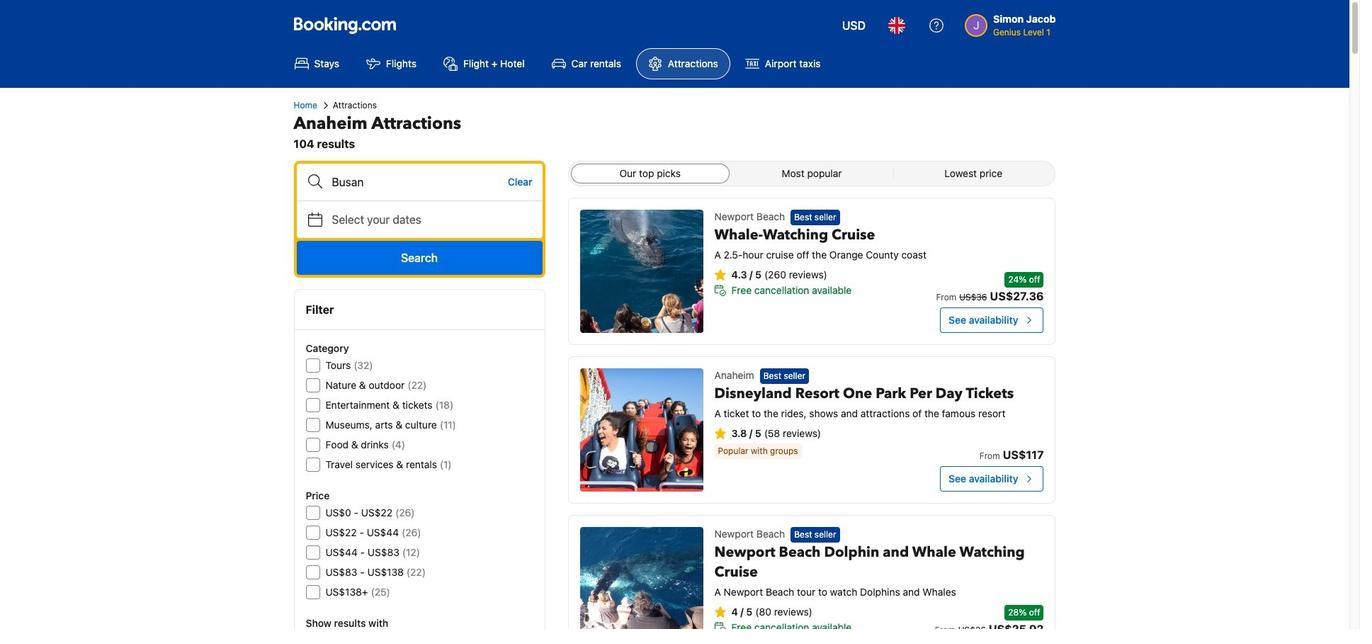 Task type: vqa. For each thing, say whether or not it's contained in the screenshot.
Your Account Menu Simon Jacob Genius Level 1 element
yes



Task type: describe. For each thing, give the bounding box(es) containing it.
Where are you going? search field
[[297, 164, 542, 201]]

whale-watching cruise image
[[580, 210, 703, 333]]



Task type: locate. For each thing, give the bounding box(es) containing it.
booking.com image
[[294, 17, 396, 34]]

newport beach dolphin and whale watching cruise image
[[580, 527, 703, 629]]

disneyland resort one park per day tickets image
[[580, 368, 703, 492]]

your account menu simon jacob genius level 1 element
[[965, 6, 1062, 39]]



